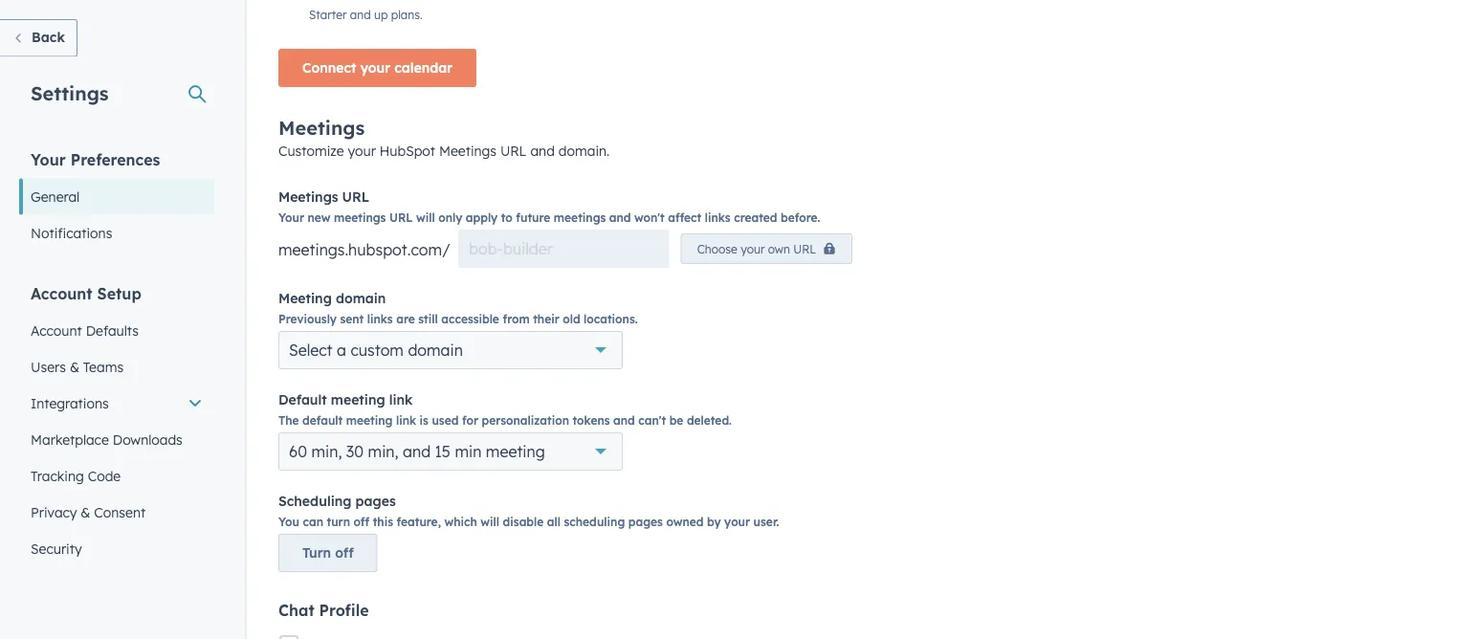 Task type: locate. For each thing, give the bounding box(es) containing it.
min, left 30 on the bottom
[[311, 443, 342, 462]]

1 horizontal spatial your
[[279, 211, 304, 225]]

old
[[563, 312, 581, 326]]

1 vertical spatial &
[[81, 504, 90, 521]]

meeting down personalization
[[486, 443, 545, 462]]

general link
[[19, 178, 214, 215]]

marketplace downloads link
[[19, 422, 214, 458]]

teams
[[83, 358, 124, 375]]

accessible
[[441, 312, 499, 326]]

& inside privacy & consent link
[[81, 504, 90, 521]]

own
[[768, 242, 790, 256]]

links up choose
[[705, 211, 731, 225]]

1 vertical spatial links
[[367, 312, 393, 326]]

used
[[432, 413, 459, 428]]

meetings
[[334, 211, 386, 225], [554, 211, 606, 225]]

1 vertical spatial domain
[[408, 341, 463, 360]]

your preferences
[[31, 150, 160, 169]]

code
[[88, 468, 121, 484]]

1 vertical spatial meeting
[[346, 413, 393, 428]]

to
[[501, 211, 513, 225]]

domain down the still on the left of page
[[408, 341, 463, 360]]

will left 'only'
[[416, 211, 435, 225]]

1 vertical spatial your
[[279, 211, 304, 225]]

meetings right hubspot
[[439, 143, 497, 160]]

1 vertical spatial link
[[396, 413, 416, 428]]

notifications
[[31, 224, 112, 241]]

url inside meetings customize your hubspot meetings url and domain.
[[500, 143, 527, 160]]

1 horizontal spatial links
[[705, 211, 731, 225]]

chat
[[279, 602, 315, 621]]

meetings for meetings url your new meetings url will only apply to future meetings and won't affect links created before.
[[279, 189, 338, 206]]

integrations
[[31, 395, 109, 412]]

& inside users & teams link
[[70, 358, 79, 375]]

1 vertical spatial pages
[[629, 515, 663, 529]]

locations.
[[584, 312, 638, 326]]

connect
[[302, 60, 357, 77]]

links inside meeting domain previously sent links are still accessible from their old locations.
[[367, 312, 393, 326]]

feature,
[[397, 515, 441, 529]]

will inside meetings url your new meetings url will only apply to future meetings and won't affect links created before.
[[416, 211, 435, 225]]

&
[[70, 358, 79, 375], [81, 504, 90, 521]]

pages up 'this'
[[356, 493, 396, 510]]

scheduling pages you can turn off this feature, which will disable all scheduling pages owned by your user.
[[279, 493, 779, 529]]

0 vertical spatial link
[[389, 392, 413, 409]]

account up users
[[31, 322, 82, 339]]

account for account setup
[[31, 284, 92, 303]]

privacy & consent
[[31, 504, 146, 521]]

connect your calendar
[[302, 60, 453, 77]]

0 vertical spatial will
[[416, 211, 435, 225]]

2 account from the top
[[31, 322, 82, 339]]

turn off
[[302, 545, 354, 562]]

domain
[[336, 290, 386, 307], [408, 341, 463, 360]]

will
[[416, 211, 435, 225], [481, 515, 500, 529]]

0 vertical spatial meeting
[[331, 392, 385, 409]]

this
[[373, 515, 393, 529]]

1 vertical spatial will
[[481, 515, 500, 529]]

meetings customize your hubspot meetings url and domain.
[[279, 116, 610, 160]]

account
[[31, 284, 92, 303], [31, 322, 82, 339]]

your
[[31, 150, 66, 169], [279, 211, 304, 225]]

meeting domain previously sent links are still accessible from their old locations.
[[279, 290, 638, 326]]

default meeting link the default meeting link is used for personalization tokens and can't be deleted.
[[279, 392, 732, 428]]

0 vertical spatial account
[[31, 284, 92, 303]]

and left can't
[[614, 413, 635, 428]]

will inside the scheduling pages you can turn off this feature, which will disable all scheduling pages owned by your user.
[[481, 515, 500, 529]]

1 account from the top
[[31, 284, 92, 303]]

will right which
[[481, 515, 500, 529]]

for
[[462, 413, 478, 428]]

their
[[533, 312, 560, 326]]

all
[[547, 515, 561, 529]]

meetings
[[279, 116, 365, 140], [439, 143, 497, 160], [279, 189, 338, 206]]

meeting up default
[[331, 392, 385, 409]]

meeting
[[279, 290, 332, 307]]

meetings up meetings url element
[[554, 211, 606, 225]]

your inside meetings customize your hubspot meetings url and domain.
[[348, 143, 376, 160]]

account setup element
[[19, 283, 214, 567]]

1 horizontal spatial will
[[481, 515, 500, 529]]

0 vertical spatial your
[[31, 150, 66, 169]]

0 vertical spatial &
[[70, 358, 79, 375]]

account for account defaults
[[31, 322, 82, 339]]

links left are
[[367, 312, 393, 326]]

1 horizontal spatial meetings
[[554, 211, 606, 225]]

domain inside meeting domain previously sent links are still accessible from their old locations.
[[336, 290, 386, 307]]

min
[[455, 443, 482, 462]]

hubspot
[[380, 143, 436, 160]]

links
[[705, 211, 731, 225], [367, 312, 393, 326]]

general
[[31, 188, 80, 205]]

turn
[[327, 515, 350, 529]]

and left 15
[[403, 443, 431, 462]]

by
[[707, 515, 721, 529]]

2 vertical spatial meetings
[[279, 189, 338, 206]]

account defaults
[[31, 322, 139, 339]]

your right by at the bottom of the page
[[725, 515, 750, 529]]

settings
[[31, 81, 109, 105]]

and left won't
[[609, 211, 631, 225]]

your inside the scheduling pages you can turn off this feature, which will disable all scheduling pages owned by your user.
[[725, 515, 750, 529]]

min, right 30 on the bottom
[[368, 443, 399, 462]]

1 vertical spatial account
[[31, 322, 82, 339]]

account inside "link"
[[31, 322, 82, 339]]

1 horizontal spatial &
[[81, 504, 90, 521]]

domain up sent
[[336, 290, 386, 307]]

2 min, from the left
[[368, 443, 399, 462]]

meetings inside meetings url your new meetings url will only apply to future meetings and won't affect links created before.
[[279, 189, 338, 206]]

default
[[279, 392, 327, 409]]

meeting up 30 on the bottom
[[346, 413, 393, 428]]

off inside the scheduling pages you can turn off this feature, which will disable all scheduling pages owned by your user.
[[354, 515, 370, 529]]

meetings up new
[[279, 189, 338, 206]]

links inside meetings url your new meetings url will only apply to future meetings and won't affect links created before.
[[705, 211, 731, 225]]

link left is
[[396, 413, 416, 428]]

0 horizontal spatial links
[[367, 312, 393, 326]]

0 horizontal spatial your
[[31, 150, 66, 169]]

0 horizontal spatial meetings
[[334, 211, 386, 225]]

your left new
[[279, 211, 304, 225]]

your left hubspot
[[348, 143, 376, 160]]

back link
[[0, 19, 77, 57]]

& right users
[[70, 358, 79, 375]]

0 vertical spatial meetings
[[279, 116, 365, 140]]

1 horizontal spatial domain
[[408, 341, 463, 360]]

off left 'this'
[[354, 515, 370, 529]]

0 vertical spatial links
[[705, 211, 731, 225]]

off right turn
[[335, 545, 354, 562]]

privacy
[[31, 504, 77, 521]]

and inside meetings customize your hubspot meetings url and domain.
[[531, 143, 555, 160]]

url inside button
[[794, 242, 816, 256]]

0 horizontal spatial will
[[416, 211, 435, 225]]

1 horizontal spatial pages
[[629, 515, 663, 529]]

0 vertical spatial pages
[[356, 493, 396, 510]]

domain.
[[559, 143, 610, 160]]

2 vertical spatial meeting
[[486, 443, 545, 462]]

tokens
[[573, 413, 610, 428]]

can't
[[639, 413, 666, 428]]

meetings up meetings.hubspot.com/
[[334, 211, 386, 225]]

meeting inside popup button
[[486, 443, 545, 462]]

and inside 'default meeting link the default meeting link is used for personalization tokens and can't be deleted.'
[[614, 413, 635, 428]]

account up account defaults
[[31, 284, 92, 303]]

choose your own url button
[[681, 234, 853, 265]]

0 horizontal spatial domain
[[336, 290, 386, 307]]

tracking code link
[[19, 458, 214, 494]]

pages left owned
[[629, 515, 663, 529]]

0 vertical spatial domain
[[336, 290, 386, 307]]

tracking code
[[31, 468, 121, 484]]

1 horizontal spatial min,
[[368, 443, 399, 462]]

be
[[670, 413, 684, 428]]

link
[[389, 392, 413, 409], [396, 413, 416, 428]]

chat profile
[[279, 602, 369, 621]]

meetings up customize
[[279, 116, 365, 140]]

your left own
[[741, 242, 765, 256]]

1 vertical spatial off
[[335, 545, 354, 562]]

0 horizontal spatial &
[[70, 358, 79, 375]]

& right privacy
[[81, 504, 90, 521]]

users
[[31, 358, 66, 375]]

user.
[[754, 515, 779, 529]]

off
[[354, 515, 370, 529], [335, 545, 354, 562]]

60
[[289, 443, 307, 462]]

link up 60 min, 30 min, and 15 min meeting
[[389, 392, 413, 409]]

0 horizontal spatial min,
[[311, 443, 342, 462]]

Meetings URL text field
[[459, 230, 670, 268]]

scheduling
[[279, 493, 352, 510]]

0 vertical spatial off
[[354, 515, 370, 529]]

url
[[500, 143, 527, 160], [342, 189, 370, 206], [389, 211, 413, 225], [794, 242, 816, 256]]

your up the general
[[31, 150, 66, 169]]

min,
[[311, 443, 342, 462], [368, 443, 399, 462]]

and left the domain.
[[531, 143, 555, 160]]

sent
[[340, 312, 364, 326]]

meetings url your new meetings url will only apply to future meetings and won't affect links created before.
[[279, 189, 821, 225]]



Task type: vqa. For each thing, say whether or not it's contained in the screenshot.
Press to sort. image
no



Task type: describe. For each thing, give the bounding box(es) containing it.
0 horizontal spatial pages
[[356, 493, 396, 510]]

owned
[[667, 515, 704, 529]]

connect your calendar button
[[279, 49, 477, 88]]

created
[[734, 211, 778, 225]]

integrations button
[[19, 385, 214, 422]]

is
[[420, 413, 429, 428]]

1 vertical spatial meetings
[[439, 143, 497, 160]]

turn off button
[[279, 535, 378, 573]]

15
[[435, 443, 451, 462]]

preferences
[[71, 150, 160, 169]]

& for users
[[70, 358, 79, 375]]

you
[[279, 515, 300, 529]]

60 min, 30 min, and 15 min meeting button
[[279, 433, 623, 471]]

defaults
[[86, 322, 139, 339]]

from
[[503, 312, 530, 326]]

before.
[[781, 211, 821, 225]]

previously
[[279, 312, 337, 326]]

won't
[[634, 211, 665, 225]]

notifications link
[[19, 215, 214, 251]]

a
[[337, 341, 346, 360]]

which
[[445, 515, 477, 529]]

only
[[439, 211, 463, 225]]

still
[[418, 312, 438, 326]]

1 min, from the left
[[311, 443, 342, 462]]

security link
[[19, 531, 214, 567]]

consent
[[94, 504, 146, 521]]

1 meetings from the left
[[334, 211, 386, 225]]

your right connect
[[360, 60, 391, 77]]

domain inside "select a custom domain" popup button
[[408, 341, 463, 360]]

tracking
[[31, 468, 84, 484]]

30
[[346, 443, 364, 462]]

marketplace downloads
[[31, 431, 183, 448]]

your inside meetings url element
[[741, 242, 765, 256]]

customize
[[279, 143, 344, 160]]

and inside meetings url your new meetings url will only apply to future meetings and won't affect links created before.
[[609, 211, 631, 225]]

back
[[32, 29, 65, 45]]

future
[[516, 211, 551, 225]]

choose
[[697, 242, 738, 256]]

setup
[[97, 284, 141, 303]]

calendar
[[395, 60, 453, 77]]

can
[[303, 515, 323, 529]]

and inside popup button
[[403, 443, 431, 462]]

turn
[[302, 545, 331, 562]]

the
[[279, 413, 299, 428]]

choose your own url
[[697, 242, 816, 256]]

users & teams
[[31, 358, 124, 375]]

meetings for meetings customize your hubspot meetings url and domain.
[[279, 116, 365, 140]]

apply
[[466, 211, 498, 225]]

default
[[303, 413, 343, 428]]

custom
[[351, 341, 404, 360]]

personalization
[[482, 413, 569, 428]]

deleted.
[[687, 413, 732, 428]]

& for privacy
[[81, 504, 90, 521]]

affect
[[668, 211, 702, 225]]

60 min, 30 min, and 15 min meeting
[[289, 443, 545, 462]]

select
[[289, 341, 333, 360]]

are
[[396, 312, 415, 326]]

marketplace
[[31, 431, 109, 448]]

account defaults link
[[19, 312, 214, 349]]

account setup
[[31, 284, 141, 303]]

meetings.hubspot.com/
[[279, 241, 451, 260]]

your inside meetings url your new meetings url will only apply to future meetings and won't affect links created before.
[[279, 211, 304, 225]]

meetings url element
[[279, 230, 853, 268]]

off inside button
[[335, 545, 354, 562]]

scheduling
[[564, 515, 625, 529]]

new
[[308, 211, 331, 225]]

select a custom domain button
[[279, 332, 623, 370]]

your preferences element
[[19, 149, 214, 251]]

2 meetings from the left
[[554, 211, 606, 225]]

profile
[[319, 602, 369, 621]]

security
[[31, 540, 82, 557]]

downloads
[[113, 431, 183, 448]]



